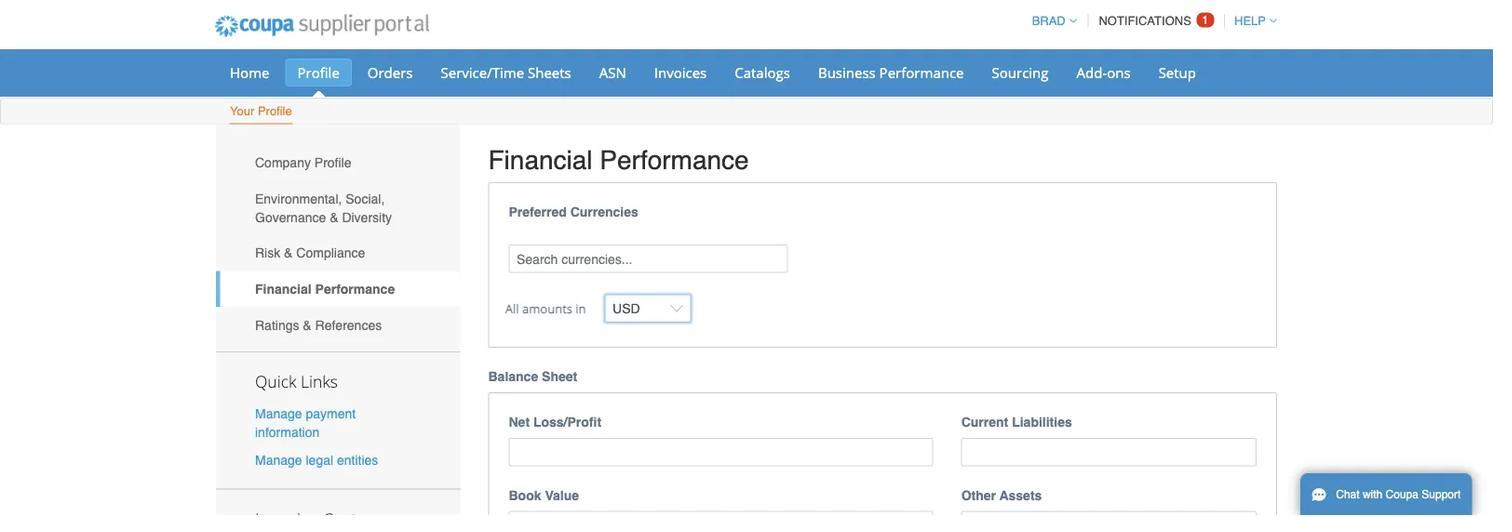 Task type: describe. For each thing, give the bounding box(es) containing it.
risk
[[255, 246, 281, 261]]

preferred currencies
[[509, 205, 639, 220]]

& for compliance
[[284, 246, 293, 261]]

chat
[[1336, 489, 1360, 502]]

add-ons
[[1077, 63, 1131, 82]]

company profile
[[255, 155, 352, 170]]

current
[[962, 415, 1009, 430]]

assets
[[1000, 488, 1042, 503]]

all amounts in
[[505, 300, 586, 317]]

manage for manage payment information
[[255, 407, 302, 422]]

0 vertical spatial profile
[[298, 63, 340, 82]]

risk & compliance link
[[216, 235, 460, 271]]

manage payment information link
[[255, 407, 356, 441]]

profile for company profile
[[315, 155, 352, 170]]

net loss/profit
[[509, 415, 602, 430]]

manage for manage legal entities
[[255, 453, 302, 468]]

profile for your profile
[[258, 104, 292, 118]]

value
[[545, 488, 579, 503]]

payment
[[306, 407, 356, 422]]

manage payment information
[[255, 407, 356, 441]]

balance
[[488, 370, 538, 385]]

loss/profit
[[534, 415, 602, 430]]

manage legal entities
[[255, 453, 378, 468]]

orders link
[[356, 59, 425, 87]]

Current Liabilities text field
[[962, 439, 1257, 467]]

selected list box
[[502, 224, 1264, 237]]

environmental, social, governance & diversity
[[255, 191, 392, 225]]

catalogs link
[[723, 59, 803, 87]]

& inside 'environmental, social, governance & diversity'
[[330, 210, 338, 225]]

liabilities
[[1012, 415, 1072, 430]]

sheet
[[542, 370, 578, 385]]

compliance
[[296, 246, 365, 261]]

coupa
[[1386, 489, 1419, 502]]

1
[[1202, 13, 1209, 27]]

sourcing link
[[980, 59, 1061, 87]]

currencies
[[570, 205, 639, 220]]

amounts
[[522, 300, 573, 317]]

coupa supplier portal image
[[202, 3, 442, 49]]

notifications
[[1099, 14, 1192, 28]]

Book Value text field
[[509, 512, 934, 517]]

current liabilities
[[962, 415, 1072, 430]]

asn
[[599, 63, 626, 82]]

notifications 1
[[1099, 13, 1209, 28]]

your profile
[[230, 104, 292, 118]]

brad
[[1032, 14, 1066, 28]]

governance
[[255, 210, 326, 225]]

references
[[315, 318, 382, 333]]

asn link
[[587, 59, 639, 87]]

catalogs
[[735, 63, 791, 82]]

other assets
[[962, 488, 1042, 503]]

service/time
[[441, 63, 524, 82]]

environmental,
[[255, 191, 342, 206]]



Task type: vqa. For each thing, say whether or not it's contained in the screenshot.
Your
yes



Task type: locate. For each thing, give the bounding box(es) containing it.
performance
[[880, 63, 964, 82], [600, 145, 749, 175], [315, 282, 395, 297]]

sheets
[[528, 63, 571, 82]]

orders
[[368, 63, 413, 82]]

book
[[509, 488, 541, 503]]

home link
[[218, 59, 282, 87]]

preferred
[[509, 205, 567, 220]]

book value
[[509, 488, 579, 503]]

0 vertical spatial financial
[[488, 145, 593, 175]]

setup
[[1159, 63, 1197, 82]]

service/time sheets
[[441, 63, 571, 82]]

manage
[[255, 407, 302, 422], [255, 453, 302, 468]]

0 horizontal spatial financial
[[255, 282, 312, 297]]

invoices link
[[642, 59, 719, 87]]

performance for financial performance link
[[315, 282, 395, 297]]

2 horizontal spatial performance
[[880, 63, 964, 82]]

Other Assets text field
[[962, 512, 1257, 517]]

profile
[[298, 63, 340, 82], [258, 104, 292, 118], [315, 155, 352, 170]]

entities
[[337, 453, 378, 468]]

&
[[330, 210, 338, 225], [284, 246, 293, 261], [303, 318, 312, 333]]

ratings
[[255, 318, 299, 333]]

0 vertical spatial financial performance
[[488, 145, 749, 175]]

business performance
[[818, 63, 964, 82]]

net
[[509, 415, 530, 430]]

financial performance
[[488, 145, 749, 175], [255, 282, 395, 297]]

manage down information
[[255, 453, 302, 468]]

support
[[1422, 489, 1461, 502]]

chat with coupa support button
[[1301, 474, 1473, 517]]

company
[[255, 155, 311, 170]]

other
[[962, 488, 996, 503]]

performance up references
[[315, 282, 395, 297]]

1 vertical spatial profile
[[258, 104, 292, 118]]

& right ratings
[[303, 318, 312, 333]]

links
[[301, 371, 338, 393]]

home
[[230, 63, 270, 82]]

information
[[255, 426, 320, 441]]

1 horizontal spatial financial
[[488, 145, 593, 175]]

social,
[[346, 191, 385, 206]]

brad link
[[1024, 14, 1077, 28]]

ratings & references
[[255, 318, 382, 333]]

1 horizontal spatial performance
[[600, 145, 749, 175]]

legal
[[306, 453, 333, 468]]

1 horizontal spatial &
[[303, 318, 312, 333]]

1 vertical spatial &
[[284, 246, 293, 261]]

2 vertical spatial &
[[303, 318, 312, 333]]

2 vertical spatial profile
[[315, 155, 352, 170]]

Net Loss/Profit text field
[[509, 439, 934, 467]]

profile up environmental, social, governance & diversity link on the left of the page
[[315, 155, 352, 170]]

& right risk
[[284, 246, 293, 261]]

your
[[230, 104, 254, 118]]

0 vertical spatial performance
[[880, 63, 964, 82]]

1 vertical spatial manage
[[255, 453, 302, 468]]

1 manage from the top
[[255, 407, 302, 422]]

financial up ratings
[[255, 282, 312, 297]]

risk & compliance
[[255, 246, 365, 261]]

setup link
[[1147, 59, 1209, 87]]

quick
[[255, 371, 297, 393]]

balance sheet
[[488, 370, 578, 385]]

profile down coupa supplier portal image
[[298, 63, 340, 82]]

1 vertical spatial performance
[[600, 145, 749, 175]]

diversity
[[342, 210, 392, 225]]

in
[[576, 300, 586, 317]]

profile inside "link"
[[315, 155, 352, 170]]

profile link
[[285, 59, 352, 87]]

0 vertical spatial &
[[330, 210, 338, 225]]

0 horizontal spatial &
[[284, 246, 293, 261]]

chat with coupa support
[[1336, 489, 1461, 502]]

0 horizontal spatial performance
[[315, 282, 395, 297]]

manage legal entities link
[[255, 453, 378, 468]]

environmental, social, governance & diversity link
[[216, 181, 460, 235]]

& left diversity
[[330, 210, 338, 225]]

2 manage from the top
[[255, 453, 302, 468]]

help
[[1235, 14, 1266, 28]]

performance right the business
[[880, 63, 964, 82]]

financial up preferred
[[488, 145, 593, 175]]

financial performance down compliance
[[255, 282, 395, 297]]

performance up currencies
[[600, 145, 749, 175]]

business
[[818, 63, 876, 82]]

sourcing
[[992, 63, 1049, 82]]

Search currencies... field
[[509, 245, 788, 273]]

ons
[[1107, 63, 1131, 82]]

performance for business performance link
[[880, 63, 964, 82]]

with
[[1363, 489, 1383, 502]]

ratings & references link
[[216, 307, 460, 343]]

1 horizontal spatial financial performance
[[488, 145, 749, 175]]

company profile link
[[216, 145, 460, 181]]

1 vertical spatial financial
[[255, 282, 312, 297]]

& for references
[[303, 318, 312, 333]]

manage up information
[[255, 407, 302, 422]]

your profile link
[[229, 100, 293, 124]]

1 vertical spatial financial performance
[[255, 282, 395, 297]]

help link
[[1226, 14, 1278, 28]]

service/time sheets link
[[429, 59, 584, 87]]

financial performance link
[[216, 271, 460, 307]]

financial performance up currencies
[[488, 145, 749, 175]]

2 horizontal spatial &
[[330, 210, 338, 225]]

quick links
[[255, 371, 338, 393]]

navigation containing notifications 1
[[1024, 3, 1278, 39]]

profile right your
[[258, 104, 292, 118]]

business performance link
[[806, 59, 976, 87]]

0 horizontal spatial financial performance
[[255, 282, 395, 297]]

financial
[[488, 145, 593, 175], [255, 282, 312, 297]]

0 vertical spatial manage
[[255, 407, 302, 422]]

2 vertical spatial performance
[[315, 282, 395, 297]]

add-
[[1077, 63, 1107, 82]]

navigation
[[1024, 3, 1278, 39]]

invoices
[[654, 63, 707, 82]]

add-ons link
[[1065, 59, 1143, 87]]

manage inside manage payment information
[[255, 407, 302, 422]]

all
[[505, 300, 519, 317]]



